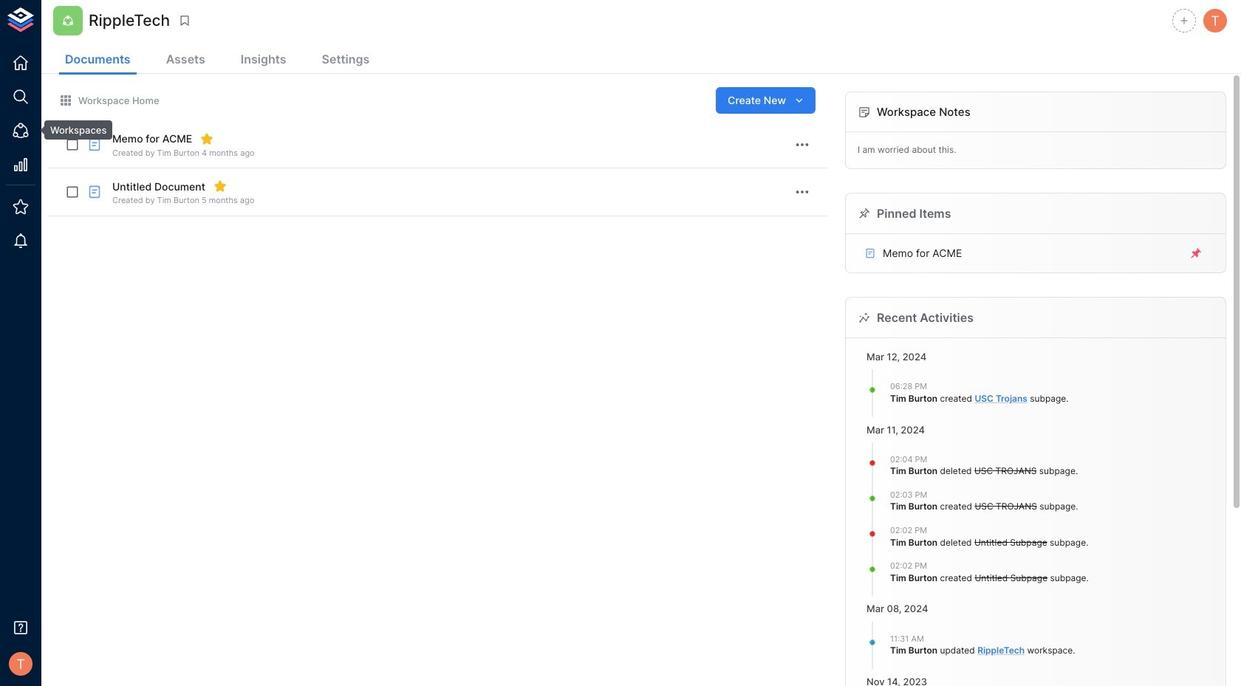 Task type: vqa. For each thing, say whether or not it's contained in the screenshot.
Recent
no



Task type: describe. For each thing, give the bounding box(es) containing it.
bookmark image
[[178, 14, 191, 27]]

1 vertical spatial remove favorite image
[[213, 180, 227, 193]]



Task type: locate. For each thing, give the bounding box(es) containing it.
remove favorite image
[[200, 132, 214, 146], [213, 180, 227, 193]]

unpin image
[[1189, 247, 1203, 260]]

tooltip
[[34, 120, 113, 140]]

0 vertical spatial remove favorite image
[[200, 132, 214, 146]]



